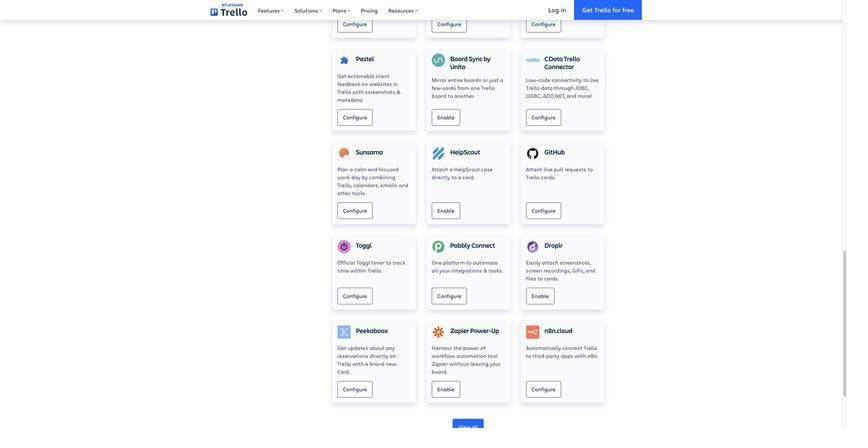 Task type: describe. For each thing, give the bounding box(es) containing it.
live inside attach live pull requests to trello cards.
[[544, 166, 553, 173]]

configure for toggl
[[343, 292, 367, 299]]

enable link for zapier power-up
[[432, 381, 460, 398]]

configure link for cdata trello connector
[[526, 109, 561, 126]]

attach
[[542, 259, 558, 266]]

zapier power-up
[[450, 326, 499, 335]]

log
[[548, 5, 559, 14]]

n8n.cloud
[[545, 326, 573, 335]]

harness the power of workflow automation tool zapier without leaving your board.
[[432, 345, 501, 375]]

the
[[454, 345, 462, 352]]

configure link for pastel
[[337, 109, 373, 126]]

without
[[449, 361, 469, 367]]

more!
[[578, 92, 592, 99]]

github
[[545, 148, 565, 157]]

harness
[[432, 345, 452, 352]]

a inside plan a calm and focused work day by combining trello, calendars, emails and other tools.
[[350, 166, 353, 173]]

just
[[489, 77, 499, 84]]

power
[[463, 345, 479, 352]]

low-
[[526, 77, 538, 84]]

configure link for github
[[526, 203, 561, 219]]

board
[[450, 54, 468, 63]]

pabbly
[[450, 241, 470, 250]]

cdata trello connector
[[545, 54, 580, 71]]

configure for pastel
[[343, 114, 367, 121]]

plan a calm and focused work day by combining trello, calendars, emails and other tools.
[[337, 166, 408, 197]]

1 horizontal spatial zapier
[[450, 326, 469, 335]]

combining
[[369, 174, 395, 181]]

enable link for droplr
[[526, 288, 554, 305]]

feedback
[[337, 81, 360, 88]]

calendars,
[[353, 182, 379, 189]]

metadata.
[[337, 96, 363, 103]]

to inside 'official toggl timer to track time within trello.'
[[386, 259, 391, 266]]

unito
[[450, 62, 465, 71]]

a inside mirror entire boards or just a few cards from one trello board to another.
[[500, 77, 503, 84]]

& inside get actionable client feedback on websites in trello with screenshots & metadata.
[[397, 89, 401, 95]]

zapier inside harness the power of workflow automation tool zapier without leaving your board.
[[432, 361, 448, 367]]

easily
[[526, 259, 541, 266]]

tools.
[[352, 190, 366, 197]]

board sync by unito
[[450, 54, 491, 71]]

power-
[[470, 326, 491, 335]]

trello inside automatically connect trello to third-party apps with n8n.
[[584, 345, 597, 352]]

recordings,
[[544, 267, 571, 274]]

time
[[337, 267, 349, 274]]

gifs,
[[572, 267, 584, 274]]

one platform to automate all your integrations & tasks.
[[432, 259, 503, 274]]

get for peekaboox
[[337, 345, 346, 352]]

card.
[[337, 368, 350, 375]]

third-
[[533, 353, 546, 360]]

connect
[[471, 241, 495, 250]]

about
[[370, 345, 385, 352]]

0 vertical spatial in
[[561, 5, 566, 14]]

integrations
[[452, 267, 482, 274]]

enable link for helpscout
[[432, 203, 460, 219]]

or
[[483, 77, 488, 84]]

to inside automatically connect trello to third-party apps with n8n.
[[526, 353, 531, 360]]

automate
[[473, 259, 498, 266]]

log in
[[548, 5, 566, 14]]

official toggl timer to track time within trello.
[[337, 259, 405, 274]]

focused
[[379, 166, 399, 173]]

solutions
[[294, 7, 318, 14]]

cards
[[442, 85, 456, 91]]

enable link for board sync by unito
[[432, 109, 460, 126]]

0 vertical spatial toggl
[[356, 241, 372, 250]]

on inside get actionable client feedback on websites in trello with screenshots & metadata.
[[362, 81, 368, 88]]

configure for peekaboox
[[343, 386, 367, 393]]

get inside "link"
[[582, 5, 593, 14]]

of
[[480, 345, 485, 352]]

card.
[[463, 174, 475, 181]]

client
[[376, 73, 390, 80]]

day
[[351, 174, 361, 181]]

actionable
[[348, 73, 374, 80]]

with for pastel
[[352, 89, 364, 95]]

attach for github
[[526, 166, 543, 173]]

configure link for n8n.cloud
[[526, 381, 561, 398]]

and inside the easily attach screenshots, screen recordings, gifs, and files to cards.
[[586, 267, 595, 274]]

get trello for free
[[582, 5, 634, 14]]

configure link for sunsama
[[337, 203, 373, 219]]

tool
[[488, 353, 498, 360]]

enable for helpscout
[[437, 207, 455, 214]]

by inside board sync by unito
[[484, 54, 491, 63]]

pricing
[[361, 7, 378, 14]]

in inside get actionable client feedback on websites in trello with screenshots & metadata.
[[393, 81, 398, 88]]

enable for droplr
[[532, 292, 549, 299]]

mirror
[[432, 77, 447, 84]]

directly inside get updates about any reservations directly on trello with a brand new card.
[[370, 353, 388, 360]]

connector
[[545, 62, 574, 71]]

party
[[546, 353, 560, 360]]

attach a helpscout case directly to a card.
[[432, 166, 493, 181]]

for
[[613, 5, 621, 14]]

files
[[526, 275, 536, 282]]

0 vertical spatial helpscout
[[450, 148, 480, 157]]

configure link for peekaboox
[[337, 381, 373, 398]]

trello inside cdata trello connector
[[564, 54, 580, 63]]

trello inside attach live pull requests to trello cards.
[[526, 174, 540, 181]]

configure link for pabbly connect
[[432, 288, 467, 305]]

& inside one platform to automate all your integrations & tasks.
[[483, 267, 487, 274]]

peekaboox
[[356, 326, 388, 335]]

configure for cdata trello connector
[[532, 114, 556, 121]]

trello inside get actionable client feedback on websites in trello with screenshots & metadata.
[[337, 89, 351, 95]]

screenshots
[[365, 89, 395, 95]]

resources button
[[383, 0, 423, 20]]

sync
[[469, 54, 483, 63]]

features button
[[253, 0, 289, 20]]

trello.
[[368, 267, 382, 274]]

workflow
[[432, 353, 455, 360]]

within
[[350, 267, 366, 274]]

ado.net,
[[543, 92, 565, 99]]

cards. inside attach live pull requests to trello cards.
[[541, 174, 556, 181]]

droplr
[[545, 241, 563, 250]]

board
[[432, 92, 446, 99]]

cards. inside the easily attach screenshots, screen recordings, gifs, and files to cards.
[[544, 275, 559, 282]]

to inside the easily attach screenshots, screen recordings, gifs, and files to cards.
[[538, 275, 543, 282]]

connect
[[562, 345, 582, 352]]

atlassian trello image
[[210, 4, 247, 16]]

get trello for free link
[[574, 0, 642, 20]]

trello inside get updates about any reservations directly on trello with a brand new card.
[[337, 361, 351, 367]]



Task type: locate. For each thing, give the bounding box(es) containing it.
0 horizontal spatial live
[[544, 166, 553, 173]]

zapier up board.
[[432, 361, 448, 367]]

to left card.
[[452, 174, 457, 181]]

0 vertical spatial your
[[439, 267, 450, 274]]

toggl up timer
[[356, 241, 372, 250]]

on inside get updates about any reservations directly on trello with a brand new card.
[[390, 353, 396, 360]]

1 vertical spatial live
[[544, 166, 553, 173]]

requests
[[565, 166, 586, 173]]

1 horizontal spatial attach
[[526, 166, 543, 173]]

1 vertical spatial your
[[490, 361, 501, 367]]

and
[[567, 92, 576, 99], [368, 166, 378, 173], [399, 182, 408, 189], [586, 267, 595, 274]]

configure link for toggl
[[337, 288, 373, 305]]

through
[[554, 85, 574, 91]]

to inside attach live pull requests to trello cards.
[[588, 166, 593, 173]]

helpscout inside attach a helpscout case directly to a card.
[[454, 166, 480, 173]]

one
[[471, 85, 480, 91]]

configure
[[343, 20, 367, 27], [437, 20, 461, 27], [532, 20, 556, 27], [343, 114, 367, 121], [532, 114, 556, 121], [343, 207, 367, 214], [532, 207, 556, 214], [343, 292, 367, 299], [437, 292, 461, 299], [343, 386, 367, 393], [532, 386, 556, 393]]

your right the 'all'
[[439, 267, 450, 274]]

to
[[583, 77, 589, 84], [448, 92, 453, 99], [588, 166, 593, 173], [452, 174, 457, 181], [386, 259, 391, 266], [466, 259, 472, 266], [538, 275, 543, 282], [526, 353, 531, 360]]

toggl up within
[[356, 259, 370, 266]]

to inside one platform to automate all your integrations & tasks.
[[466, 259, 472, 266]]

helpscout up card.
[[454, 166, 480, 173]]

0 horizontal spatial your
[[439, 267, 450, 274]]

1 vertical spatial in
[[393, 81, 398, 88]]

1 horizontal spatial in
[[561, 5, 566, 14]]

log in link
[[540, 0, 574, 20]]

directly inside attach a helpscout case directly to a card.
[[432, 174, 450, 181]]

one
[[432, 259, 442, 266]]

entire
[[448, 77, 463, 84]]

low-code connectivity to live trello data through jdbc, odbc, ado.net, and more!
[[526, 77, 599, 99]]

board.
[[432, 368, 447, 375]]

0 vertical spatial on
[[362, 81, 368, 88]]

to inside mirror entire boards or just a few cards from one trello board to another.
[[448, 92, 453, 99]]

plans
[[333, 7, 346, 14]]

enable link
[[432, 109, 460, 126], [432, 203, 460, 219], [526, 288, 554, 305], [432, 381, 460, 398]]

with inside automatically connect trello to third-party apps with n8n.
[[575, 353, 586, 360]]

brand
[[370, 361, 384, 367]]

1 vertical spatial zapier
[[432, 361, 448, 367]]

configure for github
[[532, 207, 556, 214]]

and right gifs,
[[586, 267, 595, 274]]

by
[[484, 54, 491, 63], [362, 174, 368, 181]]

& down the automate
[[483, 267, 487, 274]]

plan
[[337, 166, 348, 173]]

0 horizontal spatial on
[[362, 81, 368, 88]]

your inside harness the power of workflow automation tool zapier without leaving your board.
[[490, 361, 501, 367]]

pastel
[[356, 54, 374, 63]]

get up reservations
[[337, 345, 346, 352]]

apps
[[561, 353, 573, 360]]

enable for zapier power-up
[[437, 386, 455, 393]]

in right log
[[561, 5, 566, 14]]

mirror entire boards or just a few cards from one trello board to another.
[[432, 77, 503, 99]]

0 vertical spatial cards.
[[541, 174, 556, 181]]

trello
[[594, 5, 611, 14], [564, 54, 580, 63], [481, 85, 495, 91], [526, 85, 540, 91], [337, 89, 351, 95], [526, 174, 540, 181], [584, 345, 597, 352], [337, 361, 351, 367]]

with inside get updates about any reservations directly on trello with a brand new card.
[[352, 361, 364, 367]]

0 horizontal spatial in
[[393, 81, 398, 88]]

live up more!
[[590, 77, 599, 84]]

to up jdbc,
[[583, 77, 589, 84]]

case
[[481, 166, 493, 173]]

with inside get actionable client feedback on websites in trello with screenshots & metadata.
[[352, 89, 364, 95]]

enable
[[437, 114, 455, 121], [437, 207, 455, 214], [532, 292, 549, 299], [437, 386, 455, 393]]

attach live pull requests to trello cards.
[[526, 166, 593, 181]]

to up integrations
[[466, 259, 472, 266]]

cdata
[[545, 54, 563, 63]]

other
[[337, 190, 351, 197]]

resources
[[388, 7, 414, 14]]

get inside get actionable client feedback on websites in trello with screenshots & metadata.
[[337, 73, 346, 80]]

to left third- at the bottom right
[[526, 353, 531, 360]]

&
[[397, 89, 401, 95], [483, 267, 487, 274]]

1 vertical spatial helpscout
[[454, 166, 480, 173]]

attach inside attach a helpscout case directly to a card.
[[432, 166, 448, 173]]

get actionable client feedback on websites in trello with screenshots & metadata.
[[337, 73, 401, 103]]

configure link
[[337, 16, 373, 33], [432, 16, 467, 33], [526, 16, 561, 33], [337, 109, 373, 126], [526, 109, 561, 126], [337, 203, 373, 219], [526, 203, 561, 219], [337, 288, 373, 305], [432, 288, 467, 305], [337, 381, 373, 398], [526, 381, 561, 398]]

emails
[[380, 182, 397, 189]]

easily attach screenshots, screen recordings, gifs, and files to cards.
[[526, 259, 595, 282]]

0 vertical spatial directly
[[432, 174, 450, 181]]

automatically connect trello to third-party apps with n8n.
[[526, 345, 598, 360]]

configure for n8n.cloud
[[532, 386, 556, 393]]

to right requests
[[588, 166, 593, 173]]

1 attach from the left
[[432, 166, 448, 173]]

0 vertical spatial live
[[590, 77, 599, 84]]

0 vertical spatial &
[[397, 89, 401, 95]]

enable for board sync by unito
[[437, 114, 455, 121]]

1 vertical spatial toggl
[[356, 259, 370, 266]]

to right files
[[538, 275, 543, 282]]

automatically
[[526, 345, 561, 352]]

trello inside "link"
[[594, 5, 611, 14]]

timer
[[371, 259, 385, 266]]

1 horizontal spatial on
[[390, 353, 396, 360]]

get updates about any reservations directly on trello with a brand new card.
[[337, 345, 397, 375]]

to left track
[[386, 259, 391, 266]]

odbc,
[[526, 92, 542, 99]]

1 horizontal spatial &
[[483, 267, 487, 274]]

1 horizontal spatial your
[[490, 361, 501, 367]]

live left pull
[[544, 166, 553, 173]]

0 horizontal spatial zapier
[[432, 361, 448, 367]]

pull
[[554, 166, 563, 173]]

all
[[432, 267, 438, 274]]

by right sync
[[484, 54, 491, 63]]

1 vertical spatial get
[[337, 73, 346, 80]]

configure for sunsama
[[343, 207, 367, 214]]

& right screenshots
[[397, 89, 401, 95]]

attach inside attach live pull requests to trello cards.
[[526, 166, 543, 173]]

trello inside low-code connectivity to live trello data through jdbc, odbc, ado.net, and more!
[[526, 85, 540, 91]]

boards
[[464, 77, 481, 84]]

toggl inside 'official toggl timer to track time within trello.'
[[356, 259, 370, 266]]

calm
[[354, 166, 367, 173]]

with down reservations
[[352, 361, 364, 367]]

plans button
[[327, 0, 356, 20]]

on down actionable
[[362, 81, 368, 88]]

2 vertical spatial get
[[337, 345, 346, 352]]

1 horizontal spatial live
[[590, 77, 599, 84]]

track
[[393, 259, 405, 266]]

cards.
[[541, 174, 556, 181], [544, 275, 559, 282]]

0 vertical spatial zapier
[[450, 326, 469, 335]]

trello inside mirror entire boards or just a few cards from one trello board to another.
[[481, 85, 495, 91]]

n8n.
[[587, 353, 598, 360]]

to inside attach a helpscout case directly to a card.
[[452, 174, 457, 181]]

a inside get updates about any reservations directly on trello with a brand new card.
[[365, 361, 368, 367]]

cards. down recordings,
[[544, 275, 559, 282]]

with down connect
[[575, 353, 586, 360]]

by up calendars,
[[362, 174, 368, 181]]

1 vertical spatial directly
[[370, 353, 388, 360]]

trello,
[[337, 182, 352, 189]]

1 vertical spatial &
[[483, 267, 487, 274]]

your inside one platform to automate all your integrations & tasks.
[[439, 267, 450, 274]]

live inside low-code connectivity to live trello data through jdbc, odbc, ado.net, and more!
[[590, 77, 599, 84]]

zapier up the
[[450, 326, 469, 335]]

and right emails at left top
[[399, 182, 408, 189]]

on up new
[[390, 353, 396, 360]]

leaving
[[470, 361, 489, 367]]

1 vertical spatial cards.
[[544, 275, 559, 282]]

get inside get updates about any reservations directly on trello with a brand new card.
[[337, 345, 346, 352]]

pricing link
[[356, 0, 383, 20]]

1 horizontal spatial directly
[[432, 174, 450, 181]]

with up metadata.
[[352, 89, 364, 95]]

data
[[541, 85, 553, 91]]

websites
[[369, 81, 392, 88]]

0 horizontal spatial directly
[[370, 353, 388, 360]]

jdbc,
[[575, 85, 589, 91]]

directly left card.
[[432, 174, 450, 181]]

get left "for"
[[582, 5, 593, 14]]

attach
[[432, 166, 448, 173], [526, 166, 543, 173]]

get up feedback
[[337, 73, 346, 80]]

with
[[352, 89, 364, 95], [575, 353, 586, 360], [352, 361, 364, 367]]

get for pastel
[[337, 73, 346, 80]]

to inside low-code connectivity to live trello data through jdbc, odbc, ado.net, and more!
[[583, 77, 589, 84]]

your down tool at the bottom of page
[[490, 361, 501, 367]]

1 vertical spatial on
[[390, 353, 396, 360]]

features
[[258, 7, 280, 14]]

in right websites
[[393, 81, 398, 88]]

and right calm
[[368, 166, 378, 173]]

0 vertical spatial get
[[582, 5, 593, 14]]

0 horizontal spatial by
[[362, 174, 368, 181]]

0 horizontal spatial attach
[[432, 166, 448, 173]]

1 vertical spatial with
[[575, 353, 586, 360]]

1 vertical spatial by
[[362, 174, 368, 181]]

tasks.
[[489, 267, 503, 274]]

from
[[457, 85, 469, 91]]

configure for pabbly connect
[[437, 292, 461, 299]]

with for peekaboox
[[352, 361, 364, 367]]

new
[[386, 361, 397, 367]]

by inside plan a calm and focused work day by combining trello, calendars, emails and other tools.
[[362, 174, 368, 181]]

to down cards
[[448, 92, 453, 99]]

2 vertical spatial with
[[352, 361, 364, 367]]

0 vertical spatial with
[[352, 89, 364, 95]]

and down through in the right of the page
[[567, 92, 576, 99]]

2 attach from the left
[[526, 166, 543, 173]]

any
[[386, 345, 395, 352]]

helpscout up attach a helpscout case directly to a card.
[[450, 148, 480, 157]]

0 vertical spatial by
[[484, 54, 491, 63]]

0 horizontal spatial &
[[397, 89, 401, 95]]

1 horizontal spatial by
[[484, 54, 491, 63]]

directly up brand in the bottom of the page
[[370, 353, 388, 360]]

few
[[432, 85, 441, 91]]

attach for helpscout
[[432, 166, 448, 173]]

pabbly connect
[[450, 241, 495, 250]]

in
[[561, 5, 566, 14], [393, 81, 398, 88]]

and inside low-code connectivity to live trello data through jdbc, odbc, ado.net, and more!
[[567, 92, 576, 99]]

helpscout
[[450, 148, 480, 157], [454, 166, 480, 173]]

free
[[622, 5, 634, 14]]

official
[[337, 259, 355, 266]]

cards. down pull
[[541, 174, 556, 181]]



Task type: vqa. For each thing, say whether or not it's contained in the screenshot.
without
yes



